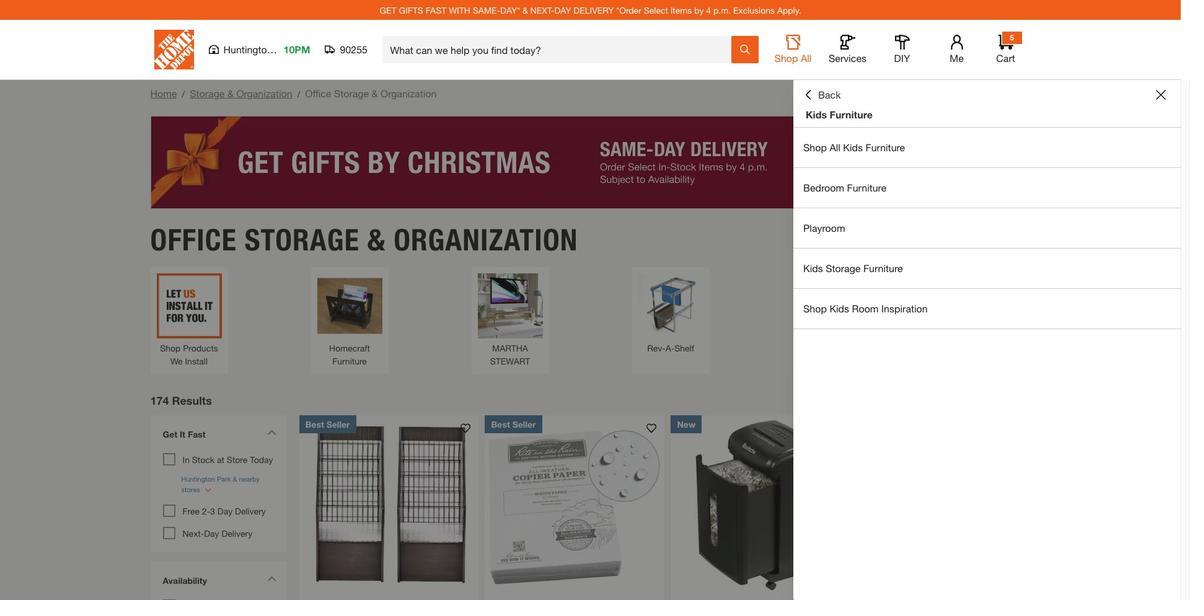 Task type: locate. For each thing, give the bounding box(es) containing it.
3
[[210, 506, 215, 516]]

furniture for kids furniture
[[830, 109, 873, 120]]

1 best from the left
[[305, 419, 324, 429]]

bedroom furniture
[[804, 182, 887, 193]]

inspiration
[[882, 303, 928, 314]]

shop inside shop all "button"
[[775, 52, 798, 64]]

What can we help you find today? search field
[[390, 37, 731, 63]]

/ down 10pm
[[297, 89, 300, 99]]

all down kids furniture
[[830, 141, 841, 153]]

delivery
[[235, 506, 266, 516], [222, 528, 253, 539]]

cart 5
[[997, 33, 1016, 64]]

1 horizontal spatial seller
[[513, 419, 536, 429]]

5
[[1010, 33, 1014, 42]]

shop products we install link
[[157, 273, 222, 367]]

furniture
[[830, 109, 873, 120], [866, 141, 905, 153], [847, 182, 887, 193], [864, 262, 903, 274], [332, 356, 367, 366]]

shop left room
[[804, 303, 827, 314]]

delivery right 3
[[235, 506, 266, 516]]

next-day delivery link
[[183, 528, 253, 539]]

174 results
[[150, 393, 212, 407]]

all
[[801, 52, 812, 64], [830, 141, 841, 153]]

2 best from the left
[[491, 419, 510, 429]]

0 horizontal spatial all
[[801, 52, 812, 64]]

day down 3
[[204, 528, 219, 539]]

30 l/7.9 gal. paper shredder cross cut document shredder for credit card/cd/junk mail shredder for office home image
[[671, 415, 851, 595]]

1 horizontal spatial /
[[297, 89, 300, 99]]

new
[[677, 419, 696, 429]]

homecraft furniture
[[329, 343, 370, 366]]

all up back button
[[801, 52, 812, 64]]

shop all button
[[774, 35, 813, 64]]

shop inside 'shop all kids furniture' link
[[804, 141, 827, 153]]

shop down kids furniture
[[804, 141, 827, 153]]

home link
[[150, 87, 177, 99]]

furniture inside homecraft furniture
[[332, 356, 367, 366]]

wall mounted image
[[799, 273, 864, 338]]

huntington
[[224, 43, 273, 55]]

day
[[555, 5, 571, 15]]

0 horizontal spatial /
[[182, 89, 185, 99]]

best seller
[[305, 419, 350, 429], [491, 419, 536, 429]]

shop products we install image
[[157, 273, 222, 338]]

best for all-weather 8-1/2 in. x 11 in. 20 lbs. bulk copier paper, white (500-sheet pack) image
[[491, 419, 510, 429]]

best for wooden free standing 6-tier display literature brochure magazine rack in black (2-pack) image
[[305, 419, 324, 429]]

0 vertical spatial office
[[305, 87, 331, 99]]

2 seller from the left
[[513, 419, 536, 429]]

shop for shop all kids furniture
[[804, 141, 827, 153]]

all inside menu
[[830, 141, 841, 153]]

0 horizontal spatial office
[[150, 222, 237, 258]]

kids
[[806, 109, 827, 120], [844, 141, 863, 153], [804, 262, 823, 274], [830, 303, 850, 314]]

0 horizontal spatial best
[[305, 419, 324, 429]]

1 horizontal spatial best seller
[[491, 419, 536, 429]]

delivery
[[574, 5, 614, 15]]

0 vertical spatial delivery
[[235, 506, 266, 516]]

2 best seller from the left
[[491, 419, 536, 429]]

furniture down kids furniture
[[866, 141, 905, 153]]

1 best seller from the left
[[305, 419, 350, 429]]

day right 3
[[218, 506, 233, 516]]

0 vertical spatial all
[[801, 52, 812, 64]]

best seller for all-weather 8-1/2 in. x 11 in. 20 lbs. bulk copier paper, white (500-sheet pack) image
[[491, 419, 536, 429]]

day*
[[500, 5, 520, 15]]

furniture for homecraft furniture
[[332, 356, 367, 366]]

furniture down the shop all kids furniture
[[847, 182, 887, 193]]

all inside "button"
[[801, 52, 812, 64]]

next-
[[531, 5, 555, 15]]

office supplies image
[[960, 273, 1025, 338]]

me button
[[937, 35, 977, 64]]

menu
[[794, 128, 1181, 329]]

delivery down free 2-3 day delivery link
[[222, 528, 253, 539]]

shop down apply.
[[775, 52, 798, 64]]

shop products we install
[[160, 343, 218, 366]]

storage
[[190, 87, 225, 99], [334, 87, 369, 99], [245, 222, 360, 258], [826, 262, 861, 274]]

diy
[[895, 52, 911, 64]]

1 horizontal spatial all
[[830, 141, 841, 153]]

get gifts fast with same-day* & next-day delivery *order select items by 4 p.m. exclusions apply.
[[380, 5, 802, 15]]

shop inside shop products we install
[[160, 343, 181, 353]]

all for shop all
[[801, 52, 812, 64]]

bedroom furniture link
[[794, 168, 1181, 208]]

shop kids room inspiration link
[[794, 289, 1181, 329]]

martha stewart image
[[478, 273, 543, 338]]

homecraft furniture link
[[317, 273, 382, 367]]

martha
[[492, 343, 528, 353]]

0 horizontal spatial seller
[[327, 419, 350, 429]]

playroom link
[[794, 208, 1181, 248]]

90255
[[340, 43, 368, 55]]

furniture down back
[[830, 109, 873, 120]]

1 horizontal spatial best
[[491, 419, 510, 429]]

availability
[[163, 575, 207, 586]]

organization
[[237, 87, 292, 99], [381, 87, 437, 99], [394, 222, 578, 258]]

seller for wooden free standing 6-tier display literature brochure magazine rack in black (2-pack) image
[[327, 419, 350, 429]]

free 2-3 day delivery link
[[183, 506, 266, 516]]

room
[[852, 303, 879, 314]]

1 seller from the left
[[327, 419, 350, 429]]

furniture down homecraft
[[332, 356, 367, 366]]

0 horizontal spatial best seller
[[305, 419, 350, 429]]

rev-a-shelf
[[647, 343, 694, 353]]

storage & organization link
[[190, 87, 292, 99]]

the home depot logo image
[[154, 30, 194, 69]]

homecraft
[[329, 343, 370, 353]]

today
[[250, 454, 273, 465]]

day
[[218, 506, 233, 516], [204, 528, 219, 539]]

/ right home link
[[182, 89, 185, 99]]

shop kids room inspiration
[[804, 303, 928, 314]]

kids furniture
[[806, 109, 873, 120]]

shop
[[775, 52, 798, 64], [804, 141, 827, 153], [804, 303, 827, 314], [160, 343, 181, 353]]

exclusions
[[734, 5, 775, 15]]

&
[[523, 5, 528, 15], [228, 87, 234, 99], [372, 87, 378, 99], [368, 222, 386, 258]]

seller
[[327, 419, 350, 429], [513, 419, 536, 429]]

1 vertical spatial all
[[830, 141, 841, 153]]

office
[[305, 87, 331, 99], [150, 222, 237, 258]]

items
[[671, 5, 692, 15]]

1 vertical spatial day
[[204, 528, 219, 539]]

2 / from the left
[[297, 89, 300, 99]]

shop inside 'shop kids room inspiration' link
[[804, 303, 827, 314]]

shop all
[[775, 52, 812, 64]]

it
[[180, 429, 185, 439]]

shop up we
[[160, 343, 181, 353]]

10pm
[[284, 43, 310, 55]]

at
[[217, 454, 224, 465]]



Task type: describe. For each thing, give the bounding box(es) containing it.
wooden free standing 6-tier display literature brochure magazine rack in black (2-pack) image
[[299, 415, 479, 595]]

store
[[227, 454, 248, 465]]

playroom
[[804, 222, 846, 234]]

fast
[[426, 5, 447, 15]]

services
[[829, 52, 867, 64]]

menu containing shop all kids furniture
[[794, 128, 1181, 329]]

1 / from the left
[[182, 89, 185, 99]]

get
[[163, 429, 177, 439]]

*order
[[617, 5, 642, 15]]

stewart
[[490, 356, 530, 366]]

174
[[150, 393, 169, 407]]

get
[[380, 5, 397, 15]]

kids down back button
[[806, 109, 827, 120]]

kids storage furniture
[[804, 262, 903, 274]]

90255 button
[[325, 43, 368, 56]]

martha stewart
[[490, 343, 530, 366]]

shop all kids furniture
[[804, 141, 905, 153]]

park
[[275, 43, 296, 55]]

1 vertical spatial office
[[150, 222, 237, 258]]

in
[[183, 454, 190, 465]]

shop all kids furniture link
[[794, 128, 1181, 167]]

kids storage furniture link
[[794, 249, 1181, 288]]

shop for shop products we install
[[160, 343, 181, 353]]

seller for all-weather 8-1/2 in. x 11 in. 20 lbs. bulk copier paper, white (500-sheet pack) image
[[513, 419, 536, 429]]

kids down kids furniture
[[844, 141, 863, 153]]

rev-
[[647, 343, 666, 353]]

same-
[[473, 5, 500, 15]]

apply.
[[778, 5, 802, 15]]

install
[[185, 356, 208, 366]]

feedback link image
[[1174, 210, 1191, 277]]

shelf
[[675, 343, 694, 353]]

free
[[183, 506, 200, 516]]

homecraft furniture image
[[317, 273, 382, 338]]

stock
[[192, 454, 215, 465]]

availability link
[[157, 568, 281, 596]]

me
[[950, 52, 964, 64]]

1 horizontal spatial office
[[305, 87, 331, 99]]

rev-a-shelf link
[[638, 273, 704, 354]]

kids down the playroom
[[804, 262, 823, 274]]

furniture up shop kids room inspiration
[[864, 262, 903, 274]]

4
[[706, 5, 711, 15]]

diy button
[[883, 35, 922, 64]]

best seller for wooden free standing 6-tier display literature brochure magazine rack in black (2-pack) image
[[305, 419, 350, 429]]

select
[[644, 5, 668, 15]]

martha stewart link
[[478, 273, 543, 367]]

shop for shop all
[[775, 52, 798, 64]]

kids left room
[[830, 303, 850, 314]]

a-
[[666, 343, 675, 353]]

get it fast
[[163, 429, 206, 439]]

results
[[172, 393, 212, 407]]

by
[[695, 5, 704, 15]]

home / storage & organization / office storage & organization
[[150, 87, 437, 99]]

1 vertical spatial delivery
[[222, 528, 253, 539]]

fast
[[188, 429, 206, 439]]

next-
[[183, 528, 204, 539]]

2-
[[202, 506, 210, 516]]

all-weather 8-1/2 in. x 11 in. 20 lbs. bulk copier paper, white (500-sheet pack) image
[[485, 415, 665, 595]]

next-day delivery
[[183, 528, 253, 539]]

home
[[150, 87, 177, 99]]

storage inside menu
[[826, 262, 861, 274]]

cart
[[997, 52, 1016, 64]]

furniture for bedroom furniture
[[847, 182, 887, 193]]

p.m.
[[714, 5, 731, 15]]

we
[[170, 356, 183, 366]]

sponsored banner image
[[150, 116, 1031, 209]]

all for shop all kids furniture
[[830, 141, 841, 153]]

back button
[[804, 89, 841, 101]]

shop for shop kids room inspiration
[[804, 303, 827, 314]]

bedroom
[[804, 182, 845, 193]]

0 vertical spatial day
[[218, 506, 233, 516]]

in stock at store today link
[[183, 454, 273, 465]]

back
[[819, 89, 841, 100]]

drawer close image
[[1156, 90, 1166, 100]]

products
[[183, 343, 218, 353]]

huntington park
[[224, 43, 296, 55]]

office storage & organization
[[150, 222, 578, 258]]

in stock at store today
[[183, 454, 273, 465]]

services button
[[828, 35, 868, 64]]

gifts
[[399, 5, 423, 15]]

get it fast link
[[157, 421, 281, 450]]

with
[[449, 5, 471, 15]]

free 2-3 day delivery
[[183, 506, 266, 516]]

rev a shelf image
[[638, 273, 704, 338]]



Task type: vqa. For each thing, say whether or not it's contained in the screenshot.
All to the bottom
yes



